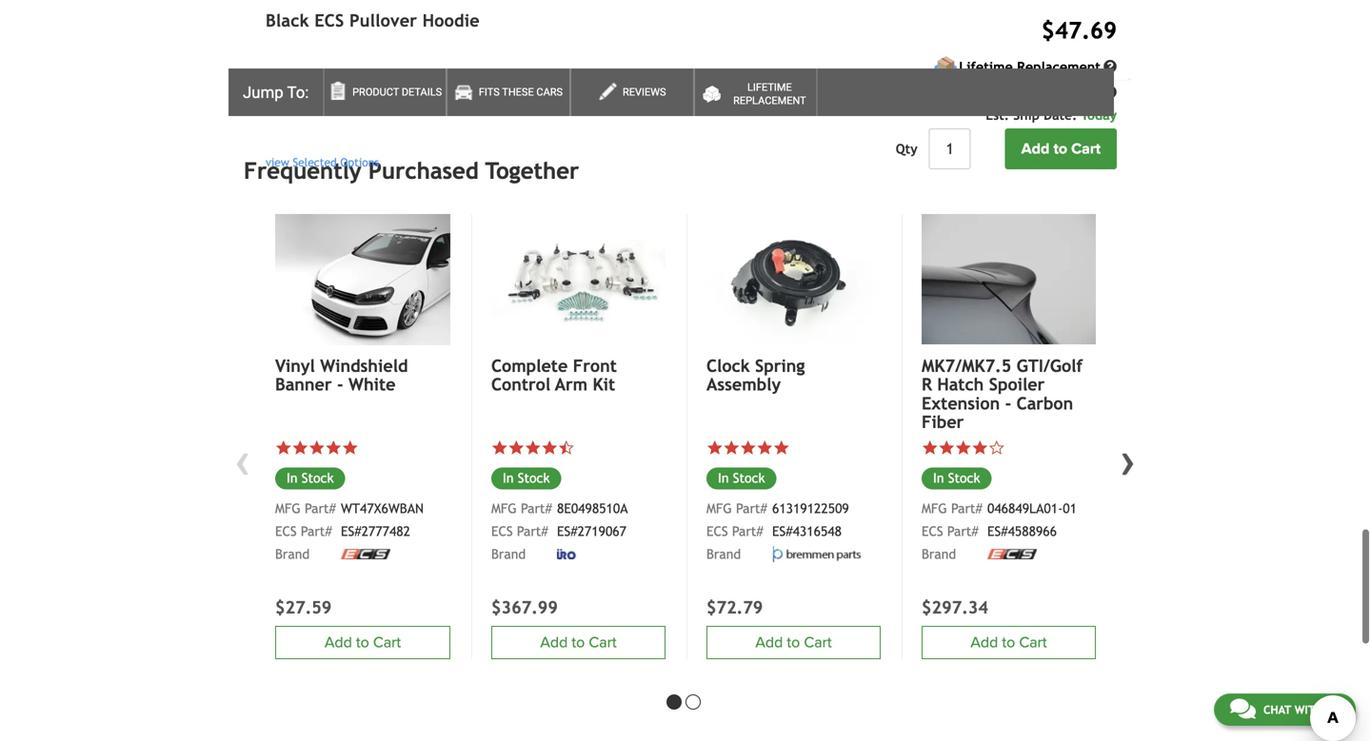 Task type: vqa. For each thing, say whether or not it's contained in the screenshot.
Windshield
yes



Task type: describe. For each thing, give the bounding box(es) containing it.
brand inside mfg part# 046849la01-01 ecs part# es#4588966 brand
[[922, 547, 956, 562]]

mk7/mk7.5
[[922, 356, 1012, 376]]

in for mk7/mk7.5 gti/golf r hatch spoiler extension - carbon fiber
[[933, 471, 944, 486]]

empty star image
[[989, 440, 1005, 457]]

together
[[486, 158, 579, 184]]

white
[[349, 375, 396, 395]]

add to cart button down date: at right
[[1006, 129, 1117, 170]]

ecs for complete front control arm kit
[[491, 524, 513, 540]]

stock for vinyl windshield banner - white
[[302, 471, 334, 486]]

add to cart for complete front control arm kit
[[540, 634, 617, 652]]

part# left 8e0498510a
[[521, 501, 552, 517]]

our
[[375, 0, 392, 1]]

add to cart button for clock spring assembly
[[707, 627, 881, 660]]

part# left "es#4316548"
[[732, 524, 764, 540]]

spring
[[755, 356, 805, 376]]

4 star image from the left
[[508, 440, 525, 457]]

free
[[423, 2, 442, 15]]

or
[[518, 26, 528, 39]]

2 vertical spatial replacement
[[733, 95, 806, 106]]

›
[[1121, 435, 1136, 486]]

have
[[291, 26, 315, 39]]

brand for $72.79
[[707, 547, 741, 562]]

product details link
[[323, 69, 447, 116]]

lifetime inside products protected by our lifetime replacement program are covered for as long as you own the product, no need to worry about an expiration date. purchase your products and enjoy some worry-free motoring, knowing we've got you covered.
[[395, 0, 436, 1]]

protected
[[309, 0, 358, 1]]

product,
[[753, 0, 794, 1]]

add to cart for mk7/mk7.5 gti/golf r hatch spoiler extension - carbon fiber
[[971, 634, 1047, 652]]

3 star image from the left
[[491, 440, 508, 457]]

in for complete front control arm kit
[[503, 471, 514, 486]]

bremmen parts image
[[772, 547, 868, 563]]

worry
[[853, 0, 882, 1]]

ecs down "protected"
[[315, 10, 344, 30]]

add for mk7/mk7.5 gti/golf r hatch spoiler extension - carbon fiber
[[971, 634, 998, 652]]

add to cart for clock spring assembly
[[756, 634, 832, 652]]

more
[[488, 26, 515, 39]]

no
[[797, 0, 810, 1]]

est.
[[986, 108, 1010, 123]]

es#2719067
[[557, 524, 627, 540]]

selected
[[293, 156, 337, 169]]

learn
[[460, 26, 486, 39]]

add to cart for vinyl windshield banner - white
[[325, 634, 401, 652]]

$27.59
[[275, 598, 332, 618]]

vinyl windshield banner - white image
[[275, 214, 451, 346]]

cart for mk7/mk7.5 gti/golf r hatch spoiler extension - carbon fiber
[[1020, 634, 1047, 652]]

r
[[922, 375, 932, 395]]

add down ship
[[1022, 140, 1050, 158]]

ecs for vinyl windshield banner - white
[[275, 524, 297, 540]]

covered.
[[613, 2, 657, 15]]

6 star image from the left
[[740, 440, 757, 457]]

lifetime inside lifetime replacement
[[748, 81, 792, 93]]

this product is lifetime replacement eligible image
[[934, 55, 958, 79]]

any
[[318, 26, 336, 39]]

part# left es#2777482
[[301, 524, 332, 540]]

1 horizontal spatial you
[[592, 2, 610, 15]]

an
[[917, 0, 929, 1]]

part# left 61319122509
[[736, 501, 768, 517]]

like
[[427, 26, 445, 39]]

5 star image from the left
[[707, 440, 723, 457]]

$367.99
[[491, 598, 558, 618]]

6 star image from the left
[[723, 440, 740, 457]]

2 horizontal spatial you
[[689, 0, 707, 1]]

control
[[491, 375, 551, 395]]

0 horizontal spatial are
[[531, 26, 547, 39]]

mfg for $72.79
[[707, 501, 732, 517]]

in for vinyl windshield banner - white
[[287, 471, 298, 486]]

mfg part# wt47x6wban ecs part# es#2777482 brand
[[275, 501, 424, 562]]

date.
[[985, 0, 1010, 1]]

for
[[617, 0, 631, 1]]

ecs image for $27.59
[[341, 550, 391, 560]]

with
[[1295, 704, 1323, 717]]

8 star image from the left
[[972, 440, 989, 457]]

1 vertical spatial lifetime replacement
[[733, 81, 806, 106]]

part# left the es#2719067
[[517, 524, 548, 540]]

purchased
[[368, 158, 479, 184]]

mfg part# 8e0498510a ecs part# es#2719067 brand
[[491, 501, 628, 562]]

a
[[624, 26, 630, 39]]

hatch
[[938, 375, 984, 395]]

banner
[[275, 375, 332, 395]]

5 star image from the left
[[541, 440, 558, 457]]

7 star image from the left
[[757, 440, 773, 457]]

61319122509
[[772, 501, 849, 517]]

part# left "wt47x6wban"
[[305, 501, 336, 517]]

complete front control arm kit link
[[491, 356, 666, 395]]

clock spring assembly link
[[707, 356, 881, 395]]

purchase
[[1013, 0, 1061, 1]]

black ecs pullover hoodie
[[266, 10, 480, 30]]

es#2777482
[[341, 524, 410, 540]]

1 horizontal spatial lifetime replacement
[[959, 59, 1101, 75]]

black
[[266, 10, 309, 30]]

01
[[1063, 501, 1077, 517]]

got
[[573, 2, 590, 15]]

fits these cars
[[479, 86, 563, 98]]

add for clock spring assembly
[[756, 634, 783, 652]]

cart for complete front control arm kit
[[589, 634, 617, 652]]

replacement
[[633, 26, 696, 39]]

1 question circle image from the top
[[1104, 60, 1117, 73]]

extension
[[922, 394, 1000, 414]]

part# left the 'es#4588966'
[[948, 524, 979, 540]]

in stock for complete front control arm kit
[[503, 471, 550, 486]]

2 as from the left
[[674, 0, 686, 1]]

est. ship date: today
[[986, 108, 1117, 123]]

mfg part# 61319122509 ecs part# es#4316548 brand
[[707, 501, 849, 562]]

date:
[[1044, 108, 1078, 123]]

us
[[1327, 704, 1340, 717]]

2 star image from the left
[[309, 440, 325, 457]]

mfg for $297.34
[[922, 501, 947, 517]]

clock
[[707, 356, 750, 376]]

half star image
[[558, 440, 575, 457]]

add for vinyl windshield banner - white
[[325, 634, 352, 652]]

1 vertical spatial replacement
[[1017, 59, 1101, 75]]

place
[[593, 26, 621, 39]]

cart for clock spring assembly
[[804, 634, 832, 652]]

worry-
[[391, 2, 423, 15]]

kit
[[593, 375, 615, 395]]

add to cart button for complete front control arm kit
[[491, 627, 666, 660]]

mk7/mk7.5 gti/golf r hatch spoiler extension - carbon fiber
[[922, 356, 1083, 433]]

in stock for mk7/mk7.5 gti/golf r hatch spoiler extension - carbon fiber
[[933, 471, 981, 486]]

details
[[402, 86, 442, 98]]

8 star image from the left
[[773, 440, 790, 457]]

selected options
[[293, 156, 379, 169]]

questions,
[[339, 26, 391, 39]]

products
[[260, 2, 305, 15]]

pullover
[[350, 10, 417, 30]]

chat with us
[[1264, 704, 1340, 717]]

cars
[[537, 86, 563, 98]]



Task type: locate. For each thing, give the bounding box(es) containing it.
47.69
[[1055, 17, 1117, 44]]

1 horizontal spatial lifetime
[[748, 81, 792, 93]]

in stock up mfg part# wt47x6wban ecs part# es#2777482 brand
[[287, 471, 334, 486]]

2 star image from the left
[[342, 440, 359, 457]]

ecs up $297.34
[[922, 524, 944, 540]]

2 mfg from the left
[[491, 501, 517, 517]]

hoodie
[[423, 10, 480, 30]]

2 brand from the left
[[491, 547, 526, 562]]

0 horizontal spatial lifetime replacement
[[733, 81, 806, 106]]

2 vertical spatial you
[[270, 26, 288, 39]]

- inside vinyl windshield banner - white
[[337, 375, 343, 395]]

are inside products protected by our lifetime replacement program are covered for as long as you own the product, no need to worry about an expiration date. purchase your products and enjoy some worry-free motoring, knowing we've got you covered.
[[555, 0, 571, 1]]

vinyl windshield banner - white link
[[275, 356, 451, 395]]

reviews link
[[571, 69, 694, 116]]

mfg part# 046849la01-01 ecs part# es#4588966 brand
[[922, 501, 1077, 562]]

chat with us link
[[1214, 694, 1356, 727]]

replacement
[[439, 0, 506, 1], [1017, 59, 1101, 75], [733, 95, 806, 106]]

mfg left "wt47x6wban"
[[275, 501, 301, 517]]

in up mfg part# 61319122509 ecs part# es#4316548 brand
[[718, 471, 729, 486]]

ecs image
[[341, 550, 391, 560], [988, 550, 1037, 560]]

0 vertical spatial lifetime
[[395, 0, 436, 1]]

1 ecs image from the left
[[341, 550, 391, 560]]

brand for $27.59
[[275, 547, 310, 562]]

ecs image down es#2777482
[[341, 550, 391, 560]]

add to cart button down $297.34
[[922, 627, 1096, 660]]

1 horizontal spatial are
[[555, 0, 571, 1]]

add to cart down $297.34
[[971, 634, 1047, 652]]

brand up $72.79
[[707, 547, 741, 562]]

fits
[[479, 86, 500, 98]]

$72.79
[[707, 598, 763, 618]]

0 horizontal spatial as
[[634, 0, 646, 1]]

own
[[710, 0, 731, 1]]

reviews
[[623, 86, 666, 98]]

0 vertical spatial you
[[689, 0, 707, 1]]

you right if
[[270, 26, 288, 39]]

mfg inside mfg part# 046849la01-01 ecs part# es#4588966 brand
[[922, 501, 947, 517]]

mfg left 61319122509
[[707, 501, 732, 517]]

as right long
[[674, 0, 686, 1]]

replacement inside products protected by our lifetime replacement program are covered for as long as you own the product, no need to worry about an expiration date. purchase your products and enjoy some worry-free motoring, knowing we've got you covered.
[[439, 0, 506, 1]]

vinyl windshield banner - white
[[275, 356, 408, 395]]

add to cart down $27.59
[[325, 634, 401, 652]]

ecs up $27.59
[[275, 524, 297, 540]]

1 vertical spatial you
[[592, 2, 610, 15]]

1 vertical spatial are
[[531, 26, 547, 39]]

ready
[[550, 26, 578, 39]]

2 ecs image from the left
[[988, 550, 1037, 560]]

enjoy
[[330, 2, 357, 15]]

2 stock from the left
[[518, 471, 550, 486]]

brand inside mfg part# wt47x6wban ecs part# es#2777482 brand
[[275, 547, 310, 562]]

add to cart
[[1022, 140, 1101, 158], [325, 634, 401, 652], [540, 634, 617, 652], [756, 634, 832, 652], [971, 634, 1047, 652]]

1 vertical spatial lifetime
[[959, 59, 1013, 75]]

product
[[353, 86, 399, 98]]

question circle image down the 47.69
[[1104, 60, 1117, 73]]

mfg for $27.59
[[275, 501, 301, 517]]

part#
[[305, 501, 336, 517], [521, 501, 552, 517], [736, 501, 768, 517], [951, 501, 983, 517], [301, 524, 332, 540], [517, 524, 548, 540], [732, 524, 764, 540], [948, 524, 979, 540]]

brand up $367.99
[[491, 547, 526, 562]]

ecs inside mfg part# 61319122509 ecs part# es#4316548 brand
[[707, 524, 728, 540]]

add down $297.34
[[971, 634, 998, 652]]

mfg inside mfg part# 61319122509 ecs part# es#4316548 brand
[[707, 501, 732, 517]]

complete front control arm kit image
[[491, 214, 666, 345]]

add to cart down $72.79
[[756, 634, 832, 652]]

8e0498510a
[[557, 501, 628, 517]]

0 horizontal spatial -
[[337, 375, 343, 395]]

- inside mk7/mk7.5 gti/golf r hatch spoiler extension - carbon fiber
[[1005, 394, 1012, 414]]

some
[[360, 2, 388, 15]]

if
[[260, 26, 267, 39]]

046849la01-
[[988, 501, 1063, 517]]

4 star image from the left
[[525, 440, 541, 457]]

brand up $297.34
[[922, 547, 956, 562]]

assembly
[[707, 375, 781, 395]]

ecs image for $297.34
[[988, 550, 1037, 560]]

add to cart button down $367.99
[[491, 627, 666, 660]]

1 star image from the left
[[275, 440, 292, 457]]

by
[[361, 0, 372, 1]]

add for complete front control arm kit
[[540, 634, 568, 652]]

these
[[502, 86, 534, 98]]

clock spring assembly
[[707, 356, 805, 395]]

the
[[734, 0, 750, 1]]

frequently purchased together
[[244, 158, 579, 184]]

1 horizontal spatial ecs image
[[988, 550, 1037, 560]]

stock
[[302, 471, 334, 486], [518, 471, 550, 486], [733, 471, 765, 486], [948, 471, 981, 486]]

0 horizontal spatial replacement
[[439, 0, 506, 1]]

None text field
[[929, 129, 971, 170]]

are up we've
[[555, 0, 571, 1]]

4 in from the left
[[933, 471, 944, 486]]

stock up mfg part# 8e0498510a ecs part# es#2719067 brand
[[518, 471, 550, 486]]

ecs
[[315, 10, 344, 30], [275, 524, 297, 540], [491, 524, 513, 540], [707, 524, 728, 540], [922, 524, 944, 540]]

claim,
[[699, 26, 729, 39]]

mfg inside mfg part# 8e0498510a ecs part# es#2719067 brand
[[491, 501, 517, 517]]

3 in stock from the left
[[718, 471, 765, 486]]

product details
[[353, 86, 442, 98]]

2 horizontal spatial replacement
[[1017, 59, 1101, 75]]

in stock
[[287, 471, 334, 486], [503, 471, 550, 486], [718, 471, 765, 486], [933, 471, 981, 486]]

would
[[394, 26, 424, 39]]

4 mfg from the left
[[922, 501, 947, 517]]

1 in from the left
[[287, 471, 298, 486]]

4 brand from the left
[[922, 547, 956, 562]]

in up mfg part# 8e0498510a ecs part# es#2719067 brand
[[503, 471, 514, 486]]

2 question circle image from the top
[[1104, 86, 1117, 99]]

in stock for clock spring assembly
[[718, 471, 765, 486]]

uro image
[[557, 550, 581, 560]]

0 vertical spatial replacement
[[439, 0, 506, 1]]

stock up mfg part# 61319122509 ecs part# es#4316548 brand
[[733, 471, 765, 486]]

$297.34
[[922, 598, 989, 618]]

arm
[[555, 375, 588, 395]]

0 horizontal spatial lifetime
[[395, 0, 436, 1]]

1 horizontal spatial replacement
[[733, 95, 806, 106]]

- left the carbon
[[1005, 394, 1012, 414]]

covered
[[574, 0, 614, 1]]

ecs image down the 'es#4588966'
[[988, 550, 1037, 560]]

expiration
[[932, 0, 982, 1]]

add to cart button for mk7/mk7.5 gti/golf r hatch spoiler extension - carbon fiber
[[922, 627, 1096, 660]]

stock for clock spring assembly
[[733, 471, 765, 486]]

your
[[1064, 0, 1086, 1]]

lifetime up worry-
[[395, 0, 436, 1]]

3 in from the left
[[718, 471, 729, 486]]

mk7/mk7.5 gti/golf r hatch spoiler extension - carbon fiber image
[[922, 214, 1096, 345]]

2 in from the left
[[503, 471, 514, 486]]

as up covered.
[[634, 0, 646, 1]]

3 star image from the left
[[325, 440, 342, 457]]

lifetime replacement
[[959, 59, 1101, 75], [733, 81, 806, 106]]

front
[[573, 356, 617, 376]]

are right or
[[531, 26, 547, 39]]

lifetime down product,
[[748, 81, 792, 93]]

knowing
[[496, 2, 539, 15]]

1 brand from the left
[[275, 547, 310, 562]]

stock for mk7/mk7.5 gti/golf r hatch spoiler extension - carbon fiber
[[948, 471, 981, 486]]

and
[[308, 2, 327, 15]]

add to cart down date: at right
[[1022, 140, 1101, 158]]

stock down fiber
[[948, 471, 981, 486]]

complete
[[491, 356, 568, 376]]

options
[[340, 156, 379, 169]]

star image
[[292, 440, 309, 457], [309, 440, 325, 457], [325, 440, 342, 457], [508, 440, 525, 457], [707, 440, 723, 457], [740, 440, 757, 457], [757, 440, 773, 457], [773, 440, 790, 457], [922, 440, 939, 457], [939, 440, 955, 457]]

mfg down fiber
[[922, 501, 947, 517]]

lifetime right this product is lifetime replacement eligible icon
[[959, 59, 1013, 75]]

7 star image from the left
[[955, 440, 972, 457]]

products protected by our lifetime replacement program are covered for as long as you own the product, no need to worry about an expiration date. purchase your products and enjoy some worry-free motoring, knowing we've got you covered.
[[260, 0, 1086, 15]]

brand for $367.99
[[491, 547, 526, 562]]

lifetime replacement link
[[694, 69, 818, 116]]

0 vertical spatial lifetime replacement
[[959, 59, 1101, 75]]

you left own
[[689, 0, 707, 1]]

part# left the 046849la01- on the right
[[951, 501, 983, 517]]

add to cart button
[[1006, 129, 1117, 170], [275, 627, 451, 660], [491, 627, 666, 660], [707, 627, 881, 660], [922, 627, 1096, 660]]

chat
[[1264, 704, 1292, 717]]

ecs up $72.79
[[707, 524, 728, 540]]

in down fiber
[[933, 471, 944, 486]]

1 horizontal spatial -
[[1005, 394, 1012, 414]]

9 star image from the left
[[922, 440, 939, 457]]

brand inside mfg part# 61319122509 ecs part# es#4316548 brand
[[707, 547, 741, 562]]

4 stock from the left
[[948, 471, 981, 486]]

frequently
[[244, 158, 362, 184]]

1 vertical spatial question circle image
[[1104, 86, 1117, 99]]

-
[[337, 375, 343, 395], [1005, 394, 1012, 414]]

add down $72.79
[[756, 634, 783, 652]]

ship
[[1014, 108, 1040, 123]]

mfg left 8e0498510a
[[491, 501, 517, 517]]

add to cart down $367.99
[[540, 634, 617, 652]]

in stock up mfg part# 8e0498510a ecs part# es#2719067 brand
[[503, 471, 550, 486]]

add down $367.99
[[540, 634, 568, 652]]

mk7/mk7.5 gti/golf r hatch spoiler extension - carbon fiber link
[[922, 356, 1096, 433]]

lifetime
[[395, 0, 436, 1], [959, 59, 1013, 75], [748, 81, 792, 93]]

ecs inside mfg part# 046849la01-01 ecs part# es#4588966 brand
[[922, 524, 944, 540]]

3 stock from the left
[[733, 471, 765, 486]]

if you have any questions, would like to learn more or are ready to place a replacement claim,
[[260, 26, 732, 39]]

gti/golf
[[1017, 356, 1083, 376]]

3 brand from the left
[[707, 547, 741, 562]]

complete front control arm kit
[[491, 356, 617, 395]]

add down $27.59
[[325, 634, 352, 652]]

2 horizontal spatial lifetime
[[959, 59, 1013, 75]]

0 horizontal spatial ecs image
[[341, 550, 391, 560]]

1 in stock from the left
[[287, 471, 334, 486]]

in stock for vinyl windshield banner - white
[[287, 471, 334, 486]]

in stock down fiber
[[933, 471, 981, 486]]

vinyl
[[275, 356, 315, 376]]

spoiler
[[989, 375, 1045, 395]]

es#4316548
[[772, 524, 842, 540]]

you
[[689, 0, 707, 1], [592, 2, 610, 15], [270, 26, 288, 39]]

long
[[649, 0, 671, 1]]

lifetime replacement up ship
[[959, 59, 1101, 75]]

add to cart button for vinyl windshield banner - white
[[275, 627, 451, 660]]

question circle image
[[1104, 60, 1117, 73], [1104, 86, 1117, 99]]

0 vertical spatial are
[[555, 0, 571, 1]]

2 in stock from the left
[[503, 471, 550, 486]]

ecs for clock spring assembly
[[707, 524, 728, 540]]

add
[[1022, 140, 1050, 158], [325, 634, 352, 652], [540, 634, 568, 652], [756, 634, 783, 652], [971, 634, 998, 652]]

1 star image from the left
[[292, 440, 309, 457]]

star image
[[275, 440, 292, 457], [342, 440, 359, 457], [491, 440, 508, 457], [525, 440, 541, 457], [541, 440, 558, 457], [723, 440, 740, 457], [955, 440, 972, 457], [972, 440, 989, 457]]

question circle image up today
[[1104, 86, 1117, 99]]

in up mfg part# wt47x6wban ecs part# es#2777482 brand
[[287, 471, 298, 486]]

- left white
[[337, 375, 343, 395]]

we've
[[542, 2, 570, 15]]

carbon
[[1017, 394, 1074, 414]]

10 star image from the left
[[939, 440, 955, 457]]

are
[[555, 0, 571, 1], [531, 26, 547, 39]]

add to cart button down $27.59
[[275, 627, 451, 660]]

1 mfg from the left
[[275, 501, 301, 517]]

add to cart button down $72.79
[[707, 627, 881, 660]]

program
[[508, 0, 552, 1]]

you down covered
[[592, 2, 610, 15]]

1 as from the left
[[634, 0, 646, 1]]

4 in stock from the left
[[933, 471, 981, 486]]

› link
[[1114, 435, 1143, 486]]

to inside products protected by our lifetime replacement program are covered for as long as you own the product, no need to worry about an expiration date. purchase your products and enjoy some worry-free motoring, knowing we've got you covered.
[[840, 0, 851, 1]]

mfg inside mfg part# wt47x6wban ecs part# es#2777482 brand
[[275, 501, 301, 517]]

0 vertical spatial question circle image
[[1104, 60, 1117, 73]]

ecs up $367.99
[[491, 524, 513, 540]]

fiber
[[922, 413, 964, 433]]

comments image
[[1230, 698, 1256, 721]]

clock spring assembly image
[[707, 214, 881, 345]]

ecs inside mfg part# wt47x6wban ecs part# es#2777482 brand
[[275, 524, 297, 540]]

cart for vinyl windshield banner - white
[[373, 634, 401, 652]]

stock for complete front control arm kit
[[518, 471, 550, 486]]

0 horizontal spatial you
[[270, 26, 288, 39]]

1 stock from the left
[[302, 471, 334, 486]]

1 horizontal spatial as
[[674, 0, 686, 1]]

es#4588966
[[988, 524, 1057, 540]]

brand up $27.59
[[275, 547, 310, 562]]

ecs inside mfg part# 8e0498510a ecs part# es#2719067 brand
[[491, 524, 513, 540]]

stock up mfg part# wt47x6wban ecs part# es#2777482 brand
[[302, 471, 334, 486]]

fits these cars link
[[447, 69, 571, 116]]

in stock up mfg part# 61319122509 ecs part# es#4316548 brand
[[718, 471, 765, 486]]

in for clock spring assembly
[[718, 471, 729, 486]]

brand inside mfg part# 8e0498510a ecs part# es#2719067 brand
[[491, 547, 526, 562]]

3 mfg from the left
[[707, 501, 732, 517]]

2 vertical spatial lifetime
[[748, 81, 792, 93]]

mfg for $367.99
[[491, 501, 517, 517]]

need
[[813, 0, 838, 1]]

products
[[260, 0, 306, 1]]

lifetime replacement down product,
[[733, 81, 806, 106]]

qty
[[896, 141, 918, 156]]



